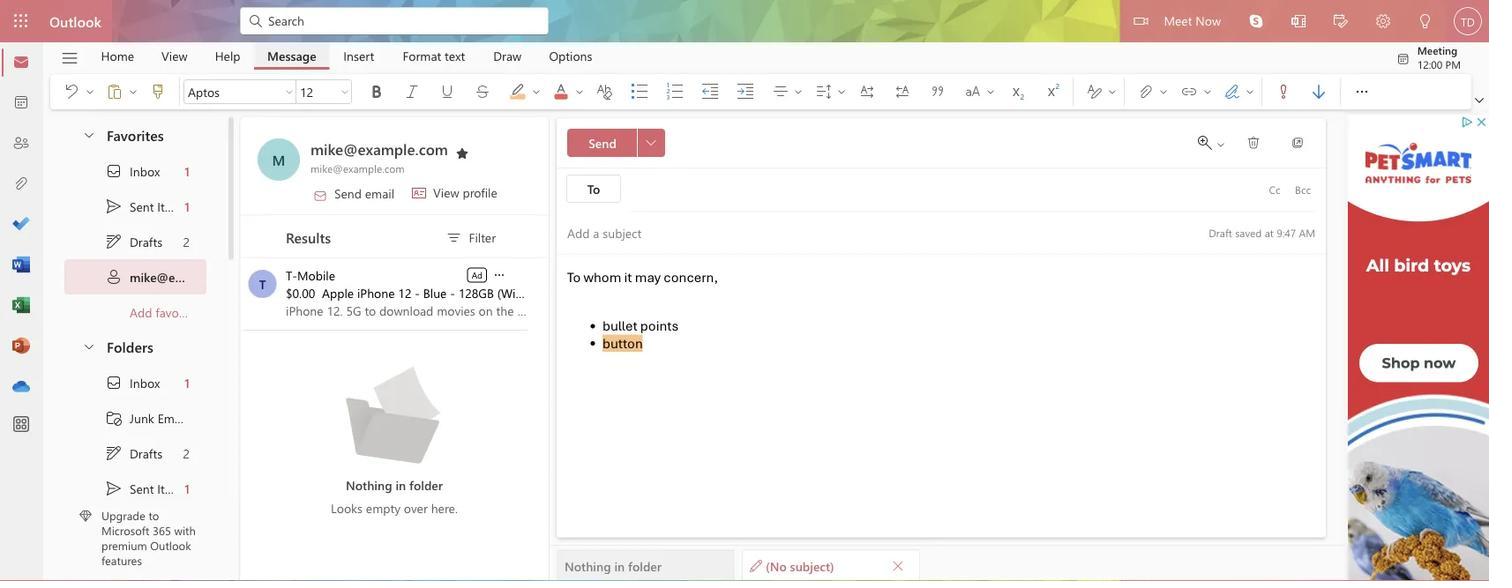Task type: locate. For each thing, give the bounding box(es) containing it.
view up 
[[162, 48, 188, 64]]

tab list
[[87, 42, 606, 70]]


[[1291, 136, 1305, 150]]

home
[[101, 48, 134, 64]]

1 vertical spatial 
[[105, 480, 123, 498]]

0 vertical spatial inbox
[[130, 163, 160, 179]]

mike@example.com up  send email
[[311, 162, 405, 176]]

draw
[[494, 48, 522, 64]]

 right send button
[[646, 138, 657, 148]]

1 vertical spatial sent
[[130, 481, 154, 497]]

 up upgrade
[[105, 480, 123, 498]]

drafts down  junk email
[[130, 446, 163, 462]]

nothing inside nothing in folder looks empty over here.
[[346, 477, 392, 493]]

 inside tree
[[105, 445, 123, 463]]

2  tree item from the top
[[64, 471, 207, 507]]

 sent items 1 inside the 'favorites' tree
[[105, 198, 190, 215]]

 button down options button
[[544, 74, 588, 109]]

 drafts down  tree item
[[105, 445, 163, 463]]

inbox down favorites tree item on the left of page
[[130, 163, 160, 179]]

1 vertical spatial  tree item
[[64, 471, 207, 507]]

0 vertical spatial  button
[[1472, 92, 1488, 109]]

1 vertical spatial view
[[433, 184, 460, 201]]

outlook link
[[49, 0, 101, 42]]

0 horizontal spatial in
[[396, 477, 406, 493]]

 inside reading pane main content
[[646, 138, 657, 148]]

tab list containing home
[[87, 42, 606, 70]]

junk
[[130, 410, 154, 427]]

 tree item
[[64, 401, 207, 436]]

 tree item
[[64, 224, 207, 260], [64, 436, 207, 471]]

0 vertical spatial to
[[588, 181, 601, 197]]

1  tree item from the top
[[64, 154, 207, 189]]

inbox
[[130, 163, 160, 179], [130, 375, 160, 391]]

 drafts up 
[[105, 233, 163, 251]]

2 up the  mike@example.com
[[183, 234, 190, 250]]

2  from the top
[[105, 480, 123, 498]]

 
[[816, 83, 847, 101]]

 junk email
[[105, 410, 187, 427]]

nothing for nothing in folder
[[565, 558, 611, 574]]

1 horizontal spatial  button
[[1472, 92, 1488, 109]]

 left 'font color' "icon"
[[531, 87, 542, 97]]

 inbox inside the 'favorites' tree
[[105, 162, 160, 180]]

2 drafts from the top
[[130, 446, 163, 462]]

0 horizontal spatial outlook
[[49, 11, 101, 30]]

 right the  button
[[1354, 83, 1372, 101]]

 inbox down the folders 'tree item'
[[105, 374, 160, 392]]

in inside nothing in folder looks empty over here.
[[396, 477, 406, 493]]

0 horizontal spatial  button
[[544, 74, 588, 109]]

 right font size text field
[[340, 87, 350, 97]]

1 horizontal spatial -
[[450, 285, 455, 301]]

0 horizontal spatial  button
[[637, 129, 666, 157]]

 sent items 1 up "to"
[[105, 480, 190, 498]]

 tree item for 
[[64, 365, 207, 401]]

results
[[286, 228, 331, 246]]

drafts inside the 'favorites' tree
[[130, 234, 163, 250]]

folders tree item
[[64, 330, 207, 365]]

items up "to"
[[157, 481, 187, 497]]

include group
[[1129, 74, 1259, 109]]

mike@example.com application
[[0, 0, 1490, 582]]


[[1311, 83, 1328, 101]]

 button
[[1267, 78, 1302, 106]]

excel image
[[12, 297, 30, 315]]

to for to whom it may concern,
[[568, 269, 581, 286]]

mike@example.com up "email"
[[311, 139, 448, 159]]

(with
[[498, 285, 527, 301]]

sent inside tree
[[130, 481, 154, 497]]

0 horizontal spatial 
[[493, 268, 507, 282]]

send up to button
[[589, 135, 617, 151]]

filter
[[469, 229, 496, 245]]

may
[[635, 269, 661, 286]]

1 1 from the top
[[185, 163, 190, 179]]

0 vertical spatial outlook
[[49, 11, 101, 30]]

 tree item
[[64, 260, 243, 295]]

 down favorites tree item on the left of page
[[105, 162, 123, 180]]

sent down favorites tree item on the left of page
[[130, 198, 154, 215]]

Search field
[[267, 11, 538, 29]]

2  from the top
[[105, 374, 123, 392]]

to for to
[[588, 181, 601, 197]]

 right 
[[1216, 139, 1227, 150]]

 right 
[[128, 87, 139, 97]]

 inside tree
[[105, 480, 123, 498]]

mike@example.com button
[[311, 139, 448, 162]]

 inside the folders 'tree item'
[[82, 339, 96, 354]]

1 vertical spatial outlook
[[150, 538, 191, 554]]

 inside  
[[1216, 139, 1227, 150]]

1 horizontal spatial to
[[588, 181, 601, 197]]

 for  dropdown button to the top
[[1476, 96, 1485, 105]]

1 vertical spatial mike@example.com
[[311, 162, 405, 176]]

 tree item up 
[[64, 224, 207, 260]]

in for nothing in folder looks empty over here.
[[396, 477, 406, 493]]

 left "" button
[[575, 87, 585, 97]]

0 vertical spatial view
[[162, 48, 188, 64]]

 button
[[465, 78, 500, 106]]

1 horizontal spatial in
[[615, 558, 625, 574]]

 right 
[[986, 87, 997, 97]]

t
[[259, 276, 266, 292]]

1 vertical spatial 
[[493, 268, 507, 282]]

0 vertical spatial drafts
[[130, 234, 163, 250]]

points
[[641, 318, 679, 335]]

items
[[157, 198, 187, 215], [157, 481, 187, 497]]

 view profile
[[412, 184, 498, 201]]

0 horizontal spatial nothing
[[346, 477, 392, 493]]

 button
[[587, 78, 622, 106]]

1 vertical spatial  tree item
[[64, 365, 207, 401]]

 up 
[[105, 374, 123, 392]]

inbox for 
[[130, 163, 160, 179]]

2  from the top
[[105, 445, 123, 463]]

2  tree item from the top
[[64, 365, 207, 401]]

1 horizontal spatial nothing
[[565, 558, 611, 574]]

 button inside include group
[[1201, 78, 1215, 106]]

nothing for nothing in folder looks empty over here.
[[346, 477, 392, 493]]

 inside the 'favorites' tree
[[105, 162, 123, 180]]


[[1135, 14, 1149, 28]]

0 vertical spatial  tree item
[[64, 189, 207, 224]]

0 horizontal spatial  button
[[492, 266, 508, 283]]


[[63, 83, 80, 101]]

0 vertical spatial 
[[105, 233, 123, 251]]

1 items from the top
[[157, 198, 187, 215]]

- right 12
[[415, 285, 420, 301]]

0 vertical spatial  drafts
[[105, 233, 163, 251]]

1 vertical spatial  button
[[637, 129, 666, 157]]

1 vertical spatial inbox
[[130, 375, 160, 391]]

draft
[[1209, 226, 1233, 240]]

drafts
[[130, 234, 163, 250], [130, 446, 163, 462]]

 button
[[395, 78, 430, 106]]

1 vertical spatial 
[[105, 445, 123, 463]]

t-
[[286, 267, 297, 283]]

 
[[1138, 83, 1170, 101]]

-
[[415, 285, 420, 301], [450, 285, 455, 301]]

1  from the top
[[105, 162, 123, 180]]

0 vertical spatial send
[[589, 135, 617, 151]]

1 vertical spatial folder
[[629, 558, 662, 574]]

1 horizontal spatial send
[[589, 135, 617, 151]]

sent up "to"
[[130, 481, 154, 497]]

 button right the  button
[[1345, 74, 1381, 109]]

0 vertical spatial 2
[[183, 234, 190, 250]]

to inside button
[[588, 181, 601, 197]]

 button left 
[[573, 78, 587, 106]]

$0.00
[[286, 285, 315, 301]]

2  drafts from the top
[[105, 445, 163, 463]]


[[1224, 83, 1242, 101]]

 button
[[1237, 129, 1272, 157]]

0 vertical spatial 
[[1476, 96, 1485, 105]]

1 vertical spatial  button
[[492, 266, 508, 283]]


[[403, 83, 421, 101]]

1 up the  mike@example.com
[[185, 198, 190, 215]]

 button right font size text field
[[338, 79, 352, 104]]

0 vertical spatial nothing
[[346, 477, 392, 493]]

1 down favorites tree item on the left of page
[[185, 163, 190, 179]]

send right 
[[335, 185, 362, 201]]

email
[[365, 185, 395, 201]]

 right 
[[837, 87, 847, 97]]

2 sent from the top
[[130, 481, 154, 497]]

folder for nothing in folder looks empty over here.
[[410, 477, 443, 493]]

1  drafts from the top
[[105, 233, 163, 251]]

1 inbox from the top
[[130, 163, 160, 179]]

drafts inside tree
[[130, 446, 163, 462]]

drafts up  tree item
[[130, 234, 163, 250]]

 sent items 1
[[105, 198, 190, 215], [105, 480, 190, 498]]

in for nothing in folder
[[615, 558, 625, 574]]

1  from the top
[[105, 198, 123, 215]]

 send email
[[313, 185, 395, 203]]

1 up email
[[185, 375, 190, 391]]

0 vertical spatial 
[[1354, 83, 1372, 101]]

 sent items 1 up  tree item
[[105, 198, 190, 215]]

 tree item inside the 'favorites' tree
[[64, 189, 207, 224]]

0 vertical spatial in
[[396, 477, 406, 493]]

2  tree item from the top
[[64, 436, 207, 471]]

 right 
[[1159, 87, 1170, 97]]

1 vertical spatial nothing
[[565, 558, 611, 574]]

0 vertical spatial  button
[[1345, 74, 1381, 109]]

 tree item down junk
[[64, 436, 207, 471]]

0 vertical spatial 
[[105, 198, 123, 215]]

 inbox down favorites tree item on the left of page
[[105, 162, 160, 180]]

 inside the 'favorites' tree
[[105, 233, 123, 251]]

0 horizontal spatial folder
[[410, 477, 443, 493]]

1 vertical spatial  tree item
[[64, 436, 207, 471]]

 down the  
[[82, 128, 96, 142]]

mike@example.com
[[311, 139, 448, 159], [311, 162, 405, 176], [130, 269, 243, 285]]

nothing in folder button
[[557, 550, 735, 582]]

nothing inside button
[[565, 558, 611, 574]]

1 vertical spatial to
[[568, 269, 581, 286]]

1 horizontal spatial  button
[[1201, 78, 1215, 106]]

bullet points button
[[603, 318, 679, 352]]

sent
[[130, 198, 154, 215], [130, 481, 154, 497]]

 button left folders
[[73, 330, 103, 363]]

 tree item down favorites
[[64, 154, 207, 189]]

 inside  
[[837, 87, 847, 97]]

0 vertical spatial  tree item
[[64, 224, 207, 260]]

0 horizontal spatial 
[[646, 138, 657, 148]]

drafts for 
[[130, 446, 163, 462]]

1 vertical spatial drafts
[[130, 446, 163, 462]]

 tree item down favorites tree item on the left of page
[[64, 189, 207, 224]]

outlook banner
[[0, 0, 1490, 45]]

to left whom it at the left of page
[[568, 269, 581, 286]]

 button up (with
[[492, 266, 508, 283]]

 down td 'icon' on the top right of page
[[1476, 96, 1485, 105]]

increase indent image
[[737, 83, 772, 101]]

0 vertical spatial folder
[[410, 477, 443, 493]]

12:00
[[1418, 57, 1443, 71]]

 button
[[448, 140, 477, 163]]

in inside button
[[615, 558, 625, 574]]

 tree item up upgrade
[[64, 471, 207, 507]]

tree
[[64, 365, 207, 582]]

features
[[102, 553, 142, 569]]

drafts for 
[[130, 234, 163, 250]]

 inbox for 
[[105, 162, 160, 180]]

1  sent items 1 from the top
[[105, 198, 190, 215]]

 left font size text field
[[284, 87, 295, 97]]

0 vertical spatial  sent items 1
[[105, 198, 190, 215]]

0 vertical spatial sent
[[130, 198, 154, 215]]

 inside the  
[[85, 87, 95, 97]]

1 vertical spatial  sent items 1
[[105, 480, 190, 498]]

 inbox
[[105, 162, 160, 180], [105, 374, 160, 392]]


[[1292, 14, 1306, 28]]

 inside  
[[1159, 87, 1170, 97]]

2 2 from the top
[[183, 446, 190, 462]]

0 vertical spatial  inbox
[[105, 162, 160, 180]]

send button
[[568, 129, 638, 157]]

 button
[[1472, 92, 1488, 109], [637, 129, 666, 157]]

 tree item for 
[[64, 154, 207, 189]]

 left folders
[[82, 339, 96, 354]]

 button down td 'icon' on the top right of page
[[1472, 92, 1488, 109]]

 button
[[1172, 78, 1201, 106]]

to button
[[567, 175, 621, 203]]

1 up with
[[185, 481, 190, 497]]

 drafts
[[105, 233, 163, 251], [105, 445, 163, 463]]

1 horizontal spatial folder
[[629, 558, 662, 574]]

1 vertical spatial 2
[[183, 446, 190, 462]]

1 2 from the top
[[183, 234, 190, 250]]

 button
[[500, 74, 545, 109], [83, 78, 97, 106], [126, 78, 140, 106], [530, 78, 544, 106], [573, 78, 587, 106]]

1  tree item from the top
[[64, 189, 207, 224]]

1 vertical spatial  drafts
[[105, 445, 163, 463]]

folder inside button
[[629, 558, 662, 574]]

2  sent items 1 from the top
[[105, 480, 190, 498]]

2 vertical spatial mike@example.com
[[130, 269, 243, 285]]

0 vertical spatial 
[[105, 162, 123, 180]]

2 inbox from the top
[[130, 375, 160, 391]]

 inbox inside tree
[[105, 374, 160, 392]]

 inside the  
[[1203, 87, 1214, 97]]

inbox inside tree
[[130, 375, 160, 391]]

0 vertical spatial  tree item
[[64, 154, 207, 189]]

home button
[[88, 42, 147, 70]]

 button down the  
[[73, 118, 103, 151]]

4 1 from the top
[[185, 481, 190, 497]]

 tree item
[[64, 154, 207, 189], [64, 365, 207, 401]]

message
[[267, 48, 317, 64]]

mike@example.com up favorite
[[130, 269, 243, 285]]

 right 
[[794, 87, 804, 97]]

 inside the 'favorites' tree
[[105, 198, 123, 215]]

2 - from the left
[[450, 285, 455, 301]]

 button inside reading pane main content
[[637, 129, 666, 157]]

 for 
[[105, 162, 123, 180]]

nothing in folder
[[565, 558, 662, 574]]

1  inbox from the top
[[105, 162, 160, 180]]

1 vertical spatial 
[[105, 374, 123, 392]]

- right blue
[[450, 285, 455, 301]]

 up 
[[105, 233, 123, 251]]

1 vertical spatial in
[[615, 558, 625, 574]]


[[929, 83, 947, 101]]

 right 
[[85, 87, 95, 97]]

 
[[1199, 136, 1227, 150]]

1 vertical spatial 
[[646, 138, 657, 148]]


[[149, 83, 167, 101]]

mike@example.com inside the  mike@example.com
[[130, 269, 243, 285]]

m
[[272, 150, 285, 169]]

inbox inside the 'favorites' tree
[[130, 163, 160, 179]]


[[247, 12, 265, 30]]

1  from the top
[[105, 233, 123, 251]]

mike@example.com  mike@example.com
[[311, 139, 469, 176]]

onedrive image
[[12, 379, 30, 396]]

 right 
[[1203, 87, 1214, 97]]

view right 
[[433, 184, 460, 201]]

1 vertical spatial  inbox
[[105, 374, 160, 392]]

1 vertical spatial send
[[335, 185, 362, 201]]

to
[[588, 181, 601, 197], [568, 269, 581, 286]]

 right the 
[[1245, 87, 1256, 97]]

 button
[[282, 79, 297, 104], [338, 79, 352, 104], [73, 118, 103, 151], [73, 330, 103, 363]]

sent inside the 'favorites' tree
[[130, 198, 154, 215]]

0 horizontal spatial to
[[568, 269, 581, 286]]

outlook down "to"
[[150, 538, 191, 554]]

2
[[183, 234, 190, 250], [183, 446, 190, 462]]

 up 
[[105, 198, 123, 215]]

2 items from the top
[[157, 481, 187, 497]]


[[105, 162, 123, 180], [105, 374, 123, 392]]

0 vertical spatial items
[[157, 198, 187, 215]]

 button down bullets icon
[[637, 129, 666, 157]]

 (no subject)
[[750, 558, 835, 574]]

1 horizontal spatial outlook
[[150, 538, 191, 554]]

1 drafts from the top
[[130, 234, 163, 250]]

 tree item
[[64, 189, 207, 224], [64, 471, 207, 507]]

1  tree item from the top
[[64, 224, 207, 260]]

0 horizontal spatial view
[[162, 48, 188, 64]]

folder inside nothing in folder looks empty over here.
[[410, 477, 443, 493]]

 inside  
[[1108, 87, 1118, 97]]

 down 
[[105, 445, 123, 463]]

td image
[[1455, 7, 1483, 35]]

microsoft
[[102, 523, 150, 539]]

2 down email
[[183, 446, 190, 462]]


[[368, 83, 386, 101]]

items up the  mike@example.com
[[157, 198, 187, 215]]

1 horizontal spatial view
[[433, 184, 460, 201]]

2  inbox from the top
[[105, 374, 160, 392]]

1 horizontal spatial 
[[1354, 83, 1372, 101]]

1 vertical spatial items
[[157, 481, 187, 497]]

to inside text box
[[568, 269, 581, 286]]


[[474, 83, 492, 101]]

inbox up  junk email
[[130, 375, 160, 391]]

now
[[1196, 12, 1222, 28]]

to down send button
[[588, 181, 601, 197]]


[[85, 87, 95, 97], [128, 87, 139, 97], [284, 87, 295, 97], [340, 87, 350, 97], [531, 87, 542, 97], [575, 87, 585, 97], [794, 87, 804, 97], [837, 87, 847, 97], [986, 87, 997, 97], [1108, 87, 1118, 97], [1159, 87, 1170, 97], [1203, 87, 1214, 97], [1245, 87, 1256, 97], [82, 128, 96, 142], [1216, 139, 1227, 150], [82, 339, 96, 354]]

1
[[185, 163, 190, 179], [185, 198, 190, 215], [185, 375, 190, 391], [185, 481, 190, 497]]

format
[[403, 48, 442, 64]]

1 sent from the top
[[130, 198, 154, 215]]

 drafts inside the 'favorites' tree
[[105, 233, 163, 251]]

2 inside the 'favorites' tree
[[183, 234, 190, 250]]

 up (with
[[493, 268, 507, 282]]

0 horizontal spatial -
[[415, 285, 420, 301]]

 tree item up junk
[[64, 365, 207, 401]]

view inside button
[[162, 48, 188, 64]]

1 horizontal spatial 
[[1476, 96, 1485, 105]]


[[412, 186, 426, 200]]

 right  at the right
[[1108, 87, 1118, 97]]

draw button
[[480, 42, 535, 70]]

 button right 
[[1201, 78, 1215, 106]]


[[750, 560, 763, 572]]

0 horizontal spatial send
[[335, 185, 362, 201]]

 button right 
[[126, 78, 140, 106]]

outlook up the  button
[[49, 11, 101, 30]]

Message body, press Alt+F10 to exit text field
[[568, 269, 1316, 515]]



Task type: describe. For each thing, give the bounding box(es) containing it.
whom it
[[584, 269, 632, 286]]

tab list inside mike@example.com "application"
[[87, 42, 606, 70]]

 inside ' '
[[128, 87, 139, 97]]

 button
[[1278, 0, 1320, 45]]


[[772, 83, 790, 101]]

12
[[398, 285, 412, 301]]

favorites tree item
[[64, 118, 207, 154]]

apple
[[322, 285, 354, 301]]

favorites
[[107, 125, 164, 144]]

 inbox for 
[[105, 374, 160, 392]]


[[1250, 14, 1264, 28]]

format text
[[403, 48, 465, 64]]

 
[[106, 83, 139, 101]]

 inside the message list section
[[493, 268, 507, 282]]


[[596, 83, 613, 101]]

 inside favorites tree item
[[82, 128, 96, 142]]

to do image
[[12, 216, 30, 234]]


[[106, 83, 124, 101]]


[[1087, 83, 1104, 101]]

superscript image
[[1043, 83, 1079, 101]]


[[1181, 83, 1199, 101]]

 for 
[[105, 233, 123, 251]]

view inside the message list section
[[433, 184, 460, 201]]

 button down message button
[[282, 79, 297, 104]]

calendar image
[[12, 94, 30, 112]]


[[1138, 83, 1155, 101]]


[[313, 188, 327, 203]]

 search field
[[240, 0, 549, 40]]


[[1397, 52, 1411, 66]]


[[105, 268, 123, 286]]

 inside  
[[986, 87, 997, 97]]

send inside  send email
[[335, 185, 362, 201]]

outlook inside upgrade to microsoft 365 with premium outlook features
[[150, 538, 191, 554]]

upgrade to microsoft 365 with premium outlook features
[[102, 508, 196, 569]]

help button
[[202, 42, 254, 70]]

format text button
[[390, 42, 479, 70]]

folder for nothing in folder
[[629, 558, 662, 574]]

$0.00 apple iphone 12 - blue - 128gb (with 24 monthly payments)
[[286, 285, 652, 301]]

tags group
[[1267, 74, 1337, 106]]

premium features image
[[79, 511, 92, 523]]

 button
[[97, 78, 126, 106]]

bullets image
[[631, 83, 666, 101]]

decrease indent image
[[702, 83, 737, 101]]

 tree item for 
[[64, 224, 207, 260]]

iphone
[[357, 285, 395, 301]]

to whom it may concern,
[[568, 269, 718, 286]]

3 1 from the top
[[185, 375, 190, 391]]

tree containing 
[[64, 365, 207, 582]]

 button inside the folders 'tree item'
[[73, 330, 103, 363]]

 drafts for 
[[105, 233, 163, 251]]

clipboard group
[[54, 74, 176, 109]]

9:47
[[1277, 226, 1297, 240]]

here.
[[431, 500, 458, 516]]

 
[[1087, 83, 1118, 101]]


[[859, 83, 876, 101]]

am
[[1300, 226, 1316, 240]]

 for  dropdown button in reading pane main content
[[646, 138, 657, 148]]

 mike@example.com
[[105, 268, 243, 286]]

t-mobile
[[286, 267, 335, 283]]

numbering image
[[666, 83, 702, 101]]

bcc
[[1296, 183, 1312, 197]]

items inside the 'favorites' tree
[[157, 198, 187, 215]]

nothing in folder looks empty over here.
[[331, 477, 458, 516]]

2 for 
[[183, 234, 190, 250]]

 for 
[[105, 374, 123, 392]]

 meeting 12:00 pm
[[1397, 43, 1462, 71]]

 button down draw button
[[500, 74, 545, 109]]


[[455, 146, 469, 160]]

button
[[603, 335, 643, 352]]

Font size text field
[[297, 81, 337, 102]]

 button
[[885, 78, 921, 106]]

concern,
[[664, 269, 718, 286]]

 button right 
[[83, 78, 97, 106]]

help
[[215, 48, 241, 64]]

 button
[[52, 43, 87, 73]]

text
[[445, 48, 465, 64]]

cc button
[[1261, 176, 1290, 204]]

powerpoint image
[[12, 338, 30, 356]]


[[105, 410, 123, 427]]

mail image
[[12, 54, 30, 71]]

 inside  
[[1245, 87, 1256, 97]]

favorite
[[156, 304, 197, 321]]


[[445, 229, 463, 247]]

 button
[[54, 78, 83, 106]]

word image
[[12, 257, 30, 275]]

 button
[[850, 78, 885, 106]]

 inside  
[[794, 87, 804, 97]]

(no
[[766, 558, 787, 574]]

 button
[[1236, 0, 1278, 42]]

saved
[[1236, 226, 1263, 240]]

at
[[1266, 226, 1274, 240]]


[[816, 83, 833, 101]]

reading pane main content
[[550, 110, 1344, 582]]

 for 
[[105, 445, 123, 463]]

 button
[[886, 554, 911, 579]]

more apps image
[[12, 417, 30, 434]]

1 horizontal spatial  button
[[1345, 74, 1381, 109]]

meeting
[[1418, 43, 1458, 57]]


[[1335, 14, 1349, 28]]

 button inside favorites tree item
[[73, 118, 103, 151]]

favorites tree
[[64, 111, 243, 330]]

options button
[[536, 42, 606, 70]]

message list section
[[240, 117, 652, 581]]

email
[[158, 410, 187, 427]]

outlook inside banner
[[49, 11, 101, 30]]

meet now
[[1165, 12, 1222, 28]]

 drafts for 
[[105, 445, 163, 463]]

cc
[[1270, 183, 1281, 197]]

view button
[[148, 42, 201, 70]]

add favorite tree item
[[64, 295, 207, 330]]

insert
[[344, 48, 375, 64]]

 
[[965, 83, 997, 101]]


[[1247, 136, 1261, 150]]

blue
[[423, 285, 447, 301]]

t mobile image
[[248, 270, 277, 298]]

 button
[[921, 78, 956, 106]]

 
[[63, 83, 95, 101]]

 button
[[140, 78, 176, 106]]

font color image
[[553, 83, 588, 101]]

 button
[[1405, 0, 1448, 45]]

1 - from the left
[[415, 285, 420, 301]]

2 1 from the top
[[185, 198, 190, 215]]

 button
[[1363, 0, 1405, 45]]

0 vertical spatial mike@example.com
[[311, 139, 448, 159]]


[[439, 83, 456, 101]]

people image
[[12, 135, 30, 153]]

128gb
[[459, 285, 494, 301]]


[[965, 83, 982, 101]]

text highlight color image
[[509, 83, 545, 101]]

bcc button
[[1290, 176, 1318, 204]]

mike@example.com image
[[258, 139, 300, 181]]

 button left 'font color' "icon"
[[530, 78, 544, 106]]

365
[[153, 523, 171, 539]]

Font text field
[[184, 81, 282, 102]]

insert button
[[330, 42, 388, 70]]

inbox for 
[[130, 375, 160, 391]]

send inside button
[[589, 135, 617, 151]]

subject)
[[791, 558, 835, 574]]

to
[[149, 508, 159, 524]]

left-rail-appbar navigation
[[4, 42, 39, 408]]

subscript image
[[1008, 83, 1043, 101]]

files image
[[12, 176, 30, 193]]


[[60, 49, 79, 68]]

pm
[[1446, 57, 1462, 71]]

Add a subject text field
[[557, 219, 1194, 247]]

 tree item for 
[[64, 436, 207, 471]]

 
[[772, 83, 804, 101]]

basic text group
[[184, 74, 1079, 109]]

 button
[[430, 78, 465, 106]]

2 for 
[[183, 446, 190, 462]]



Task type: vqa. For each thing, say whether or not it's contained in the screenshot.
Ad
yes



